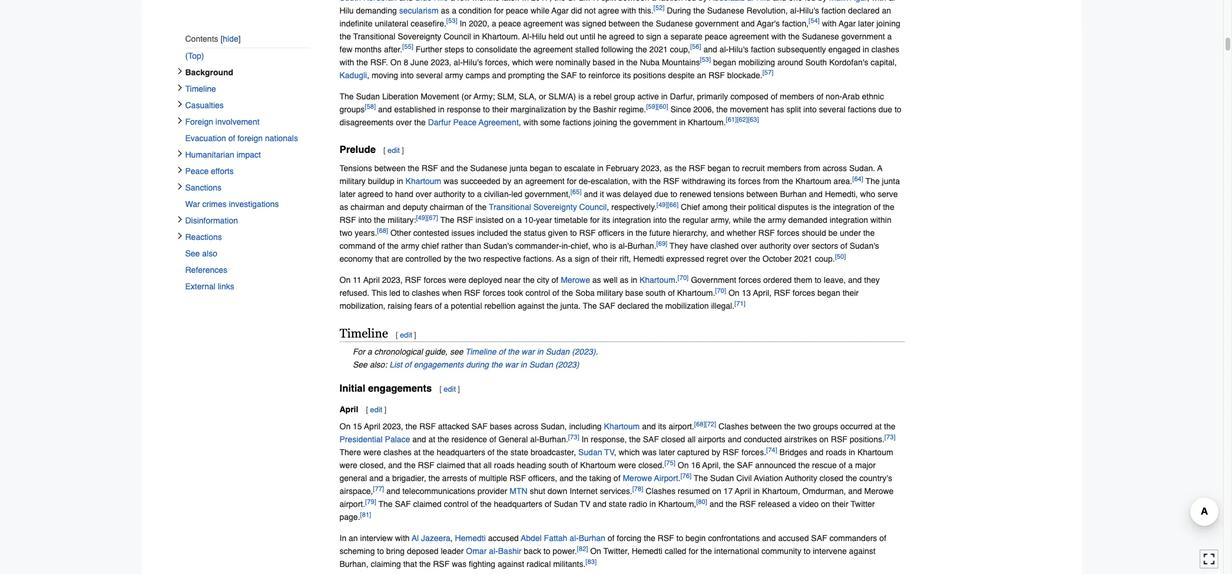Task type: describe. For each thing, give the bounding box(es) containing it.
1 horizontal spatial [68] link
[[694, 421, 705, 428]]

as left well
[[592, 276, 601, 285]]

in up escalation,
[[597, 164, 604, 173]]

sudan down timeline of the war in sudan (2023) link
[[529, 360, 553, 370]]

0 vertical spatial [68] link
[[377, 227, 388, 235]]

page.
[[340, 513, 360, 522]]

of up twitter, on the bottom of page
[[608, 534, 615, 544]]

the inside the [79] the saf claimed control of the headquarters of sudan tv and state radio in khartoum, [80]
[[480, 500, 492, 509]]

steps
[[444, 45, 464, 54]]

heading
[[517, 461, 546, 470]]

of right "commanders"
[[879, 534, 886, 544]]

2023, inside and al-hilu's faction subsequently engaged in clashes with the rsf. on 8 june 2023, al-hilu's forces, which were nominally based in the nuba mountains
[[431, 57, 451, 67]]

x small image for disinformation
[[176, 216, 183, 223]]

an up scheming
[[349, 534, 358, 544]]

to left recruit
[[733, 164, 740, 173]]

[74] link
[[766, 447, 777, 454]]

[ for timeline
[[396, 331, 398, 339]]

agreed inside with agar later joining the transitional sovereignty council in khartoum. al-hilu held out until he agreed to sign a separate peace agreement with the sudanese government a few months after.
[[609, 32, 635, 41]]

to inside omar al-bashir back to power. [82]
[[543, 547, 550, 556]]

khartoum down positions.
[[857, 448, 893, 458]]

were up the sudan civil aviation authority closed the country's airspace,
[[618, 461, 636, 470]]

hemedti inside on twitter, hemedti called for the international community to intervene against burhan, claiming that the rsf was fighting against radical militants.
[[632, 547, 662, 556]]

he
[[598, 32, 607, 41]]

khartoum left area.
[[796, 177, 831, 186]]

2 [73] link from the left
[[884, 434, 895, 441]]

all inside bridges and roads in khartoum were closed, and the rsf claimed that all roads heading south of khartoum were closed.
[[483, 461, 492, 470]]

and right the palace
[[412, 435, 426, 445]]

references link
[[185, 262, 310, 278]]

should
[[802, 228, 826, 238]]

sudan inside there were clashes at the headquarters of the state broadcaster, sudan tv , which was later captured by rsf forces. [74]
[[578, 448, 602, 458]]

rebel
[[593, 92, 612, 101]]

is inside chief among their political disputes is the integration of the rsf into the military:
[[811, 203, 817, 212]]

state inside the [79] the saf claimed control of the headquarters of sudan tv and state radio in khartoum, [80]
[[609, 500, 627, 509]]

airport. inside the clashes resumed on 17 april in khartoum, omdurman, and merowe airport.
[[340, 500, 365, 509]]

of up the 'list of engagements during the war in sudan (2023)' link
[[498, 347, 505, 357]]

0 horizontal spatial in
[[340, 534, 346, 544]]

[52] link
[[653, 4, 664, 12]]

army inside the rsf insisted on a 10-year timetable for its integration into the regular army, while the army demanded integration within two years.
[[768, 215, 786, 225]]

country's
[[859, 474, 892, 483]]

into inside chief among their political disputes is the integration of the rsf into the military:
[[358, 215, 372, 225]]

on inside the clashes resumed on 17 april in khartoum, omdurman, and merowe airport.
[[712, 487, 721, 496]]

x small image for foreign involvement
[[176, 117, 183, 124]]

in inside darfur peace agreement , with some factions joining the government in khartoum. [61] [62] [63]
[[679, 118, 686, 127]]

power.
[[553, 547, 577, 556]]

a up capital,
[[887, 32, 892, 41]]

general
[[340, 474, 367, 483]]

2021 inside they have clashed over authority over sectors of sudan's economy that are controlled by the two respective factions. as a sign of their rift, hemedti expressed regret over the october 2021 coup.
[[794, 254, 812, 264]]

this
[[372, 288, 387, 298]]

over inside since 2006, the movement has split into several factions due to disagreements over the
[[396, 118, 412, 127]]

future
[[649, 228, 670, 238]]

is inside other contested issues included the status given to rsf officers in the future hierarchy, and whether rsf forces should be under the command of the army chief rather than sudan's commander-in-chief, who is al-burhan.
[[610, 241, 616, 251]]

saf inside the [79] the saf claimed control of the headquarters of sudan tv and state radio in khartoum, [80]
[[395, 500, 411, 509]]

between inside on 15 april 2023, the rsf attacked saf bases across sudan, including khartoum and its airport. [68] [72] clashes between the two groups occurred at the presidential palace and at the residence of general al-burhan. [73] in response, the saf closed all airports and conducted airstrikes on rsf positions. [73]
[[751, 422, 782, 432]]

recruit
[[742, 164, 765, 173]]

palace
[[385, 435, 410, 445]]

months
[[355, 45, 382, 54]]

in-
[[562, 241, 571, 251]]

on inside on 15 april 2023, the rsf attacked saf bases across sudan, including khartoum and its airport. [68] [72] clashes between the two groups occurred at the presidential palace and at the residence of general al-burhan. [73] in response, the saf closed all airports and conducted airstrikes on rsf positions. [73]
[[819, 435, 829, 445]]

sign inside with agar later joining the transitional sovereignty council in khartoum. al-hilu held out until he agreed to sign a separate peace agreement with the sudanese government a few months after.
[[646, 32, 661, 41]]

led inside 'government forces ordered them to leave, and they refused. this led to clashes when rsf forces took control of the soba military base south of khartoum.'
[[389, 288, 400, 298]]

primarily
[[697, 92, 728, 101]]

has
[[771, 105, 784, 114]]

between inside and it was delayed due to renewed tensions between burhan and hemedti, who serve as chairman and deputy chairman of the
[[747, 190, 778, 199]]

of up [50]
[[840, 241, 847, 251]]

april, for 16
[[702, 461, 721, 470]]

by inside "[58] and established in response to their marginalization by the bashir regime. [59] [60]"
[[568, 105, 577, 114]]

other
[[390, 228, 411, 238]]

video
[[799, 500, 819, 509]]

of down down
[[545, 500, 552, 509]]

0 horizontal spatial [49] link
[[416, 214, 427, 222]]

on twitter, hemedti called for the international community to intervene against burhan, claiming that the rsf was fighting against radical militants.
[[340, 547, 876, 569]]

[ edit ] for april
[[366, 405, 386, 414]]

rsf up deputy
[[422, 164, 438, 173]]

2021 inside [55] further steps to consolidate the agreement stalled following the 2021 coup, [56]
[[649, 45, 668, 54]]

coup.
[[815, 254, 835, 264]]

years.
[[355, 228, 377, 238]]

coup,
[[670, 45, 690, 54]]

[76]
[[681, 473, 692, 480]]

across inside tensions between the rsf and the sudanese junta began to escalate in february 2023, as the rsf began to recruit members from across sudan. a military buildup in
[[823, 164, 847, 173]]

sectors
[[812, 241, 838, 251]]

[ edit ] for timeline
[[396, 331, 416, 339]]

khartoum link for was succeeded by an agreement for de-escalation, with the rsf withdrawing its forces from the khartoum area.
[[406, 177, 441, 186]]

their inside chief among their political disputes is the integration of the rsf into the military:
[[730, 203, 746, 212]]

government inside [53] in 2020, a peace agreement was signed between the sudanese government and agar's faction, [54]
[[695, 19, 739, 28]]

radical
[[527, 560, 551, 569]]

their inside they have clashed over authority over sectors of sudan's economy that are controlled by the two respective factions. as a sign of their rift, hemedti expressed regret over the october 2021 coup.
[[601, 254, 617, 264]]

2 chairman from the left
[[430, 203, 464, 212]]

on inside and al-hilu's faction subsequently engaged in clashes with the rsf. on 8 june 2023, al-hilu's forces, which were nominally based in the nuba mountains
[[390, 57, 401, 67]]

hemedti,
[[825, 190, 858, 199]]

scheming
[[340, 547, 375, 556]]

[53] for began
[[700, 56, 711, 64]]

rsf inside [53] began mobilizing around south kordofan's capital, kadugli , moving into several army camps and prompting the saf to reinforce its positions despite an rsf blockade. [57]
[[708, 70, 725, 80]]

sovereignty inside with agar later joining the transitional sovereignty council in khartoum. al-hilu held out until he agreed to sign a separate peace agreement with the sudanese government a few months after.
[[398, 32, 441, 41]]

accused for saf
[[778, 534, 809, 544]]

2 horizontal spatial at
[[875, 422, 882, 432]]

a down closed,
[[385, 474, 390, 483]]

khartoum up hand
[[406, 177, 441, 186]]

by inside khartoum was succeeded by an agreement for de-escalation, with the rsf withdrawing its forces from the khartoum area. [64]
[[503, 177, 511, 186]]

factions inside since 2006, the movement has split into several factions due to disagreements over the
[[848, 105, 876, 114]]

edit for initial engagements
[[444, 385, 456, 394]]

kadugli link
[[340, 70, 367, 80]]

the inside the sudan civil aviation authority closed the country's airspace,
[[846, 474, 857, 483]]

[49] inside transitional sovereignty council , respectively. [49] [66]
[[657, 201, 668, 209]]

0 horizontal spatial hilu's
[[463, 57, 483, 67]]

major
[[855, 461, 876, 470]]

non-
[[826, 92, 842, 101]]

, inside , with al- hilu demanding
[[867, 0, 869, 2]]

edit for april
[[370, 405, 382, 414]]

to inside on twitter, hemedti called for the international community to intervene against burhan, claiming that the rsf was fighting against radical militants.
[[804, 547, 811, 556]]

[80] link
[[696, 499, 707, 506]]

a left major
[[848, 461, 853, 470]]

[62]
[[737, 116, 748, 124]]

while inside the rsf insisted on a 10-year timetable for its integration into the regular army, while the army demanded integration within two years.
[[733, 215, 752, 225]]

despite
[[668, 70, 695, 80]]

0 horizontal spatial war
[[505, 360, 518, 370]]

see also link
[[185, 245, 310, 262]]

sudan's inside other contested issues included the status given to rsf officers in the future hierarchy, and whether rsf forces should be under the command of the army chief rather than sudan's commander-in-chief, who is al-burhan.
[[483, 241, 513, 251]]

x small image for casualties
[[176, 101, 183, 108]]

timetable
[[554, 215, 588, 225]]

into inside since 2006, the movement has split into several factions due to disagreements over the
[[803, 105, 817, 114]]

community
[[761, 547, 801, 556]]

clashes inside there were clashes at the headquarters of the state broadcaster, sudan tv , which was later captured by rsf forces. [74]
[[384, 448, 411, 458]]

] for april
[[384, 405, 386, 414]]

integration down respectively.
[[613, 215, 651, 225]]

began up government,
[[530, 164, 553, 173]]

1 horizontal spatial timeline
[[340, 326, 388, 340]]

forces up "13"
[[739, 276, 761, 285]]

captured
[[677, 448, 709, 458]]

and up rescue on the bottom right of page
[[810, 448, 824, 458]]

[ edit ] for initial engagements
[[440, 385, 460, 394]]

to down interview
[[377, 547, 384, 556]]

over down "clashed"
[[730, 254, 746, 264]]

] for prelude
[[402, 146, 404, 155]]

begin
[[686, 534, 706, 544]]

other contested issues included the status given to rsf officers in the future hierarchy, and whether rsf forces should be under the command of the army chief rather than sudan's commander-in-chief, who is al-burhan.
[[340, 228, 875, 251]]

, inside transitional sovereignty council , respectively. [49] [66]
[[607, 203, 609, 212]]

[69] link
[[656, 240, 667, 247]]

on 11 april 2023, rsf forces were deployed near the city of merowe as well as in khartoum . [70]
[[340, 274, 689, 285]]

declared inside the on 13 april, rsf forces began their mobilization, raising fears of a potential rebellion against the junta. the saf declared the mobilization illegal.
[[618, 301, 649, 311]]

headquarters inside the [79] the saf claimed control of the headquarters of sudan tv and state radio in khartoum, [80]
[[494, 500, 542, 509]]

edit link for april
[[370, 405, 382, 414]]

kadugli
[[340, 70, 367, 80]]

0 vertical spatial (2023)
[[572, 347, 596, 357]]

foreign
[[237, 134, 263, 143]]

during
[[667, 6, 691, 15]]

in inside [53] in 2020, a peace agreement was signed between the sudanese government and agar's faction, [54]
[[460, 19, 466, 28]]

airports
[[698, 435, 725, 445]]

insisted
[[475, 215, 503, 225]]

the inside and it was delayed due to renewed tensions between burhan and hemedti, who serve as chairman and deputy chairman of the
[[475, 203, 487, 212]]

two for the rsf insisted on a 10-year timetable for its integration into the regular army, while the army demanded integration within two years.
[[340, 228, 352, 238]]

[69]
[[656, 240, 667, 247]]

who inside and it was delayed due to renewed tensions between burhan and hemedti, who serve as chairman and deputy chairman of the
[[860, 190, 875, 199]]

rsf right whether
[[758, 228, 775, 238]]

and up [77] link
[[369, 474, 383, 483]]

hilu inside with agar later joining the transitional sovereignty council in khartoum. al-hilu held out until he agreed to sign a separate peace agreement with the sudanese government a few months after.
[[532, 32, 546, 41]]

to inside and it was delayed due to renewed tensions between burhan and hemedti, who serve as chairman and deputy chairman of the
[[670, 190, 677, 199]]

[ for prelude
[[383, 146, 386, 155]]

agree
[[598, 6, 619, 15]]

0 horizontal spatial [68]
[[377, 227, 388, 235]]

due inside and it was delayed due to renewed tensions between burhan and hemedti, who serve as chairman and deputy chairman of the
[[654, 190, 668, 199]]

1 vertical spatial against
[[849, 547, 876, 556]]

april up 15
[[340, 405, 358, 414]]

peace inside with agar later joining the transitional sovereignty council in khartoum. al-hilu held out until he agreed to sign a separate peace agreement with the sudanese government a few months after.
[[705, 32, 727, 41]]

chief,
[[571, 241, 590, 251]]

hand
[[395, 190, 413, 199]]

in up kordofan's
[[863, 45, 869, 54]]

disinformation link
[[185, 213, 310, 229]]

the inside "[58] and established in response to their marginalization by the bashir regime. [59] [60]"
[[579, 105, 591, 114]]

, inside darfur peace agreement , with some factions joining the government in khartoum. [61] [62] [63]
[[519, 118, 521, 127]]

tensions
[[714, 190, 744, 199]]

tv inside there were clashes at the headquarters of the state broadcaster, sudan tv , which was later captured by rsf forces. [74]
[[604, 448, 614, 458]]

and up brigadier,
[[388, 461, 402, 470]]

1 horizontal spatial [70] link
[[715, 287, 726, 295]]

composed
[[730, 92, 768, 101]]

1 vertical spatial hilu's
[[729, 45, 749, 54]]

note containing for a chronological guide, see
[[340, 346, 905, 359]]

] for initial engagements
[[458, 385, 460, 394]]

disputes
[[778, 203, 809, 212]]

rsf inside bridges and roads in khartoum were closed, and the rsf claimed that all roads heading south of khartoum were closed.
[[418, 461, 434, 470]]

across inside on 15 april 2023, the rsf attacked saf bases across sudan, including khartoum and its airport. [68] [72] clashes between the two groups occurred at the presidential palace and at the residence of general al-burhan. [73] in response, the saf closed all airports and conducted airstrikes on rsf positions. [73]
[[514, 422, 538, 432]]

regular
[[683, 215, 708, 225]]

of right rescue on the bottom right of page
[[839, 461, 846, 470]]

[57]
[[763, 69, 774, 77]]

khartoum inside on 11 april 2023, rsf forces were deployed near the city of merowe as well as in khartoum . [70]
[[640, 276, 675, 285]]

sanctions link
[[185, 180, 310, 196]]

ceasefire.
[[411, 19, 446, 28]]

[66]
[[668, 201, 679, 209]]

0 vertical spatial [70] link
[[678, 274, 689, 282]]

its inside on 15 april 2023, the rsf attacked saf bases across sudan, including khartoum and its airport. [68] [72] clashes between the two groups occurred at the presidential palace and at the residence of general al-burhan. [73] in response, the saf closed all airports and conducted airstrikes on rsf positions. [73]
[[658, 422, 666, 432]]

in inside on 11 april 2023, rsf forces were deployed near the city of merowe as well as in khartoum . [70]
[[631, 276, 637, 285]]

see inside for a chronological guide, see timeline of the war in sudan (2023) . see also: list of engagements during the war in sudan (2023)
[[353, 360, 367, 370]]

and up closed.
[[642, 422, 656, 432]]

to left hand
[[386, 190, 393, 199]]

of right arrests
[[470, 474, 477, 483]]

groups inside the sudan liberation movement (or army; slm, sla, or slm/a) is a rebel group active in darfur, primarily composed of members of non-arab ethnic groups
[[340, 105, 365, 114]]

[74]
[[766, 447, 777, 454]]

and up down
[[559, 474, 573, 483]]

bashir inside "[58] and established in response to their marginalization by the bashir regime. [59] [60]"
[[593, 105, 616, 114]]

status
[[524, 228, 546, 238]]

to right them
[[815, 276, 822, 285]]

[82]
[[577, 546, 588, 553]]

links
[[218, 282, 234, 291]]

rsf up the chief,
[[579, 228, 596, 238]]

escalate
[[564, 164, 595, 173]]

2 vertical spatial against
[[498, 560, 524, 569]]

1 horizontal spatial [70]
[[715, 287, 726, 295]]

burhan. inside on 15 april 2023, the rsf attacked saf bases across sudan, including khartoum and its airport. [68] [72] clashes between the two groups occurred at the presidential palace and at the residence of general al-burhan. [73] in response, the saf closed all airports and conducted airstrikes on rsf positions. [73]
[[539, 435, 568, 445]]

chief among their political disputes is the integration of the rsf into the military:
[[340, 203, 894, 225]]

militants.
[[553, 560, 586, 569]]

10-
[[524, 215, 536, 225]]

declared inside during the sudanese revolution, al-hilu's faction declared an indefinite unilateral ceasefire.
[[848, 6, 880, 15]]

capital,
[[871, 57, 897, 67]]

area.
[[834, 177, 852, 186]]

in down following
[[617, 57, 624, 67]]

tensions between the rsf and the sudanese junta began to escalate in february 2023, as the rsf began to recruit members from across sudan. a military buildup in
[[340, 164, 882, 186]]

and inside tensions between the rsf and the sudanese junta began to escalate in february 2023, as the rsf began to recruit members from across sudan. a military buildup in
[[440, 164, 454, 173]]

was inside there were clashes at the headquarters of the state broadcaster, sudan tv , which was later captured by rsf forces. [74]
[[642, 448, 657, 458]]

of down involvement
[[228, 134, 235, 143]]

and left hemedti,
[[809, 190, 823, 199]]

rsf left attacked
[[419, 422, 436, 432]]

x small image for peace efforts
[[176, 167, 183, 174]]

clashes inside 'government forces ordered them to leave, and they refused. this led to clashes when rsf forces took control of the soba military base south of khartoum.'
[[412, 288, 440, 298]]

were down there
[[340, 461, 357, 470]]

edit for timeline
[[400, 331, 412, 339]]

groups inside on 15 april 2023, the rsf attacked saf bases across sudan, including khartoum and its airport. [68] [72] clashes between the two groups occurred at the presidential palace and at the residence of general al-burhan. [73] in response, the saf closed all airports and conducted airstrikes on rsf positions. [73]
[[813, 422, 838, 432]]

general
[[499, 435, 528, 445]]

edit link for prelude
[[388, 146, 400, 155]]

of down the provider
[[471, 500, 478, 509]]

of right list
[[405, 360, 411, 370]]

saf up closed.
[[643, 435, 659, 445]]

and left it
[[584, 190, 598, 199]]

al- inside , with al- hilu demanding
[[889, 0, 898, 2]]

its inside [53] began mobilizing around south kordofan's capital, kadugli , moving into several army camps and prompting the saf to reinforce its positions despite an rsf blockade. [57]
[[623, 70, 631, 80]]

over inside the junta later agreed to hand over authority to a civilian-led government,
[[416, 190, 432, 199]]

taking
[[589, 474, 611, 483]]

to up raising
[[403, 288, 409, 298]]

included
[[477, 228, 508, 238]]

0 vertical spatial [49] link
[[657, 201, 668, 209]]

[77]
[[373, 486, 384, 493]]

al- inside omar al-bashir back to power. [82]
[[489, 547, 498, 556]]

[55] link
[[402, 43, 413, 51]]

khartoum, inside the clashes resumed on 17 april in khartoum, omdurman, and merowe airport.
[[762, 487, 800, 496]]

the inside the and the rsf released a video on their twitter page.
[[726, 500, 737, 509]]

and inside the clashes resumed on 17 april in khartoum, omdurman, and merowe airport.
[[848, 487, 862, 496]]

as right well
[[620, 276, 629, 285]]

hilu's inside during the sudanese revolution, al-hilu's faction declared an indefinite unilateral ceasefire.
[[799, 6, 819, 15]]

a left separate
[[664, 32, 668, 41]]

began up withdrawing
[[708, 164, 731, 173]]

to up called at the right
[[676, 534, 683, 544]]

saf inside the on 13 april, rsf forces began their mobilization, raising fears of a potential rebellion against the junta. the saf declared the mobilization illegal.
[[599, 301, 615, 311]]

hilu inside , with al- hilu demanding
[[340, 6, 354, 15]]

khartoum down sudan tv link
[[580, 461, 616, 470]]

[65]
[[571, 188, 582, 196]]

, inside there were clashes at the headquarters of the state broadcaster, sudan tv , which was later captured by rsf forces. [74]
[[614, 448, 616, 458]]

claimed inside the [79] the saf claimed control of the headquarters of sudan tv and state radio in khartoum, [80]
[[413, 500, 442, 509]]

of up services.
[[614, 474, 620, 483]]

joining inside darfur peace agreement , with some factions joining the government in khartoum. [61] [62] [63]
[[593, 118, 617, 127]]

airport
[[654, 474, 678, 483]]

war crimes investigations link
[[185, 196, 310, 213]]

of left non-
[[817, 92, 823, 101]]

of up has
[[771, 92, 778, 101]]

1 [73] link from the left
[[568, 434, 579, 441]]

against inside the on 13 april, rsf forces began their mobilization, raising fears of a potential rebellion against the junta. the saf declared the mobilization illegal.
[[518, 301, 544, 311]]

sudan down junta.
[[546, 347, 570, 357]]

and right airports
[[728, 435, 741, 445]]

1 vertical spatial engagements
[[368, 383, 432, 394]]

rsf down occurred
[[831, 435, 847, 445]]

over down should
[[793, 241, 809, 251]]

government,
[[525, 190, 571, 199]]

held
[[549, 32, 564, 41]]

0 horizontal spatial [49]
[[416, 214, 427, 222]]

1 vertical spatial hemedti
[[455, 534, 486, 544]]

april inside on 11 april 2023, rsf forces were deployed near the city of merowe as well as in khartoum . [70]
[[363, 276, 380, 285]]

forces up the rebellion
[[483, 288, 505, 298]]

of down other contested issues included the status given to rsf officers in the future hierarchy, and whether rsf forces should be under the command of the army chief rather than sudan's commander-in-chief, who is al-burhan.
[[592, 254, 599, 264]]

bashir inside omar al-bashir back to power. [82]
[[498, 547, 521, 556]]

1 horizontal spatial [53] link
[[700, 56, 711, 64]]

raising
[[388, 301, 412, 311]]

was inside on twitter, hemedti called for the international community to intervene against burhan, claiming that the rsf was fighting against radical militants.
[[452, 560, 466, 569]]

unilateral
[[375, 19, 408, 28]]

engagements inside for a chronological guide, see timeline of the war in sudan (2023) . see also: list of engagements during the war in sudan (2023)
[[414, 360, 464, 370]]

two for on 15 april 2023, the rsf attacked saf bases across sudan, including khartoum and its airport. [68] [72] clashes between the two groups occurred at the presidential palace and at the residence of general al-burhan. [73] in response, the saf closed all airports and conducted airstrikes on rsf positions. [73]
[[798, 422, 811, 432]]

prelude
[[340, 144, 376, 155]]

the inside 'government forces ordered them to leave, and they refused. this led to clashes when rsf forces took control of the soba military base south of khartoum.'
[[562, 288, 573, 298]]

edit link for timeline
[[400, 331, 412, 339]]

merowe inside merowe airport . [76]
[[623, 474, 652, 483]]

the inside bridges and roads in khartoum were closed, and the rsf claimed that all roads heading south of khartoum were closed.
[[404, 461, 416, 470]]

over down whether
[[741, 241, 757, 251]]

0 horizontal spatial see
[[185, 249, 200, 258]]

in up the 'list of engagements during the war in sudan (2023)' link
[[537, 347, 543, 357]]

in down timeline of the war in sudan (2023) link
[[520, 360, 527, 370]]



Task type: locate. For each thing, give the bounding box(es) containing it.
they have clashed over authority over sectors of sudan's economy that are controlled by the two respective factions. as a sign of their rift, hemedti expressed regret over the october 2021 coup.
[[340, 241, 879, 264]]

0 vertical spatial council
[[444, 32, 471, 41]]

slm/a)
[[548, 92, 576, 101]]

1 vertical spatial [68] link
[[694, 421, 705, 428]]

sudanese down during
[[656, 19, 693, 28]]

for inside khartoum was succeeded by an agreement for de-escalation, with the rsf withdrawing its forces from the khartoum area. [64]
[[567, 177, 576, 186]]

respectively.
[[611, 203, 657, 212]]

1 horizontal spatial army
[[445, 70, 463, 80]]

[ for april
[[366, 405, 368, 414]]

evacuation of foreign nationals
[[185, 134, 298, 143]]

into inside [53] began mobilizing around south kordofan's capital, kadugli , moving into several army camps and prompting the saf to reinforce its positions despite an rsf blockade. [57]
[[400, 70, 414, 80]]

x small image for background
[[176, 68, 183, 75]]

members inside tensions between the rsf and the sudanese junta began to escalate in february 2023, as the rsf began to recruit members from across sudan. a military buildup in
[[767, 164, 802, 173]]

rsf up withdrawing
[[689, 164, 705, 173]]

there were clashes at the headquarters of the state broadcaster, sudan tv , which was later captured by rsf forces. [74]
[[340, 447, 777, 458]]

0 vertical spatial from
[[804, 164, 820, 173]]

as down tensions
[[340, 203, 348, 212]]

arrests
[[442, 474, 467, 483]]

saf up civil
[[737, 461, 753, 470]]

agar up engaged
[[839, 19, 856, 28]]

1 [73] from the left
[[568, 434, 579, 441]]

[55] further steps to consolidate the agreement stalled following the 2021 coup, [56]
[[402, 43, 701, 54]]

for inside secularism as a condition for peace while agar did not agree with this. [52]
[[494, 6, 504, 15]]

5 x small image from the top
[[176, 233, 183, 240]]

the inside on 11 april 2023, rsf forces were deployed near the city of merowe as well as in khartoum . [70]
[[523, 276, 535, 285]]

2 vertical spatial two
[[798, 422, 811, 432]]

. inside for a chronological guide, see timeline of the war in sudan (2023) . see also: list of engagements during the war in sudan (2023)
[[596, 347, 598, 357]]

saf inside of forcing the rsf to begin confrontations and accused saf commanders of scheming to bring deposed leader
[[811, 534, 827, 544]]

attacked
[[438, 422, 469, 432]]

an inside khartoum was succeeded by an agreement for de-escalation, with the rsf withdrawing its forces from the khartoum area. [64]
[[514, 177, 523, 186]]

initial
[[340, 383, 365, 394]]

crimes
[[202, 200, 227, 209]]

1 horizontal spatial council
[[579, 203, 607, 212]]

in down including on the bottom left of the page
[[582, 435, 588, 445]]

of up multiple
[[488, 448, 494, 458]]

1 vertical spatial [70] link
[[715, 287, 726, 295]]

transitional inside transitional sovereignty council , respectively. [49] [66]
[[489, 203, 531, 212]]

guide,
[[425, 347, 448, 357]]

to inside with agar later joining the transitional sovereignty council in khartoum. al-hilu held out until he agreed to sign a separate peace agreement with the sudanese government a few months after.
[[637, 32, 644, 41]]

khartoum. inside with agar later joining the transitional sovereignty council in khartoum. al-hilu held out until he agreed to sign a separate peace agreement with the sudanese government a few months after.
[[482, 32, 520, 41]]

and inside [77] and telecommunications provider mtn shut down internet services. [78]
[[386, 487, 400, 496]]

presidential
[[340, 435, 383, 445]]

a inside [53] in 2020, a peace agreement was signed between the sudanese government and agar's faction, [54]
[[492, 19, 496, 28]]

sudanese inside during the sudanese revolution, al-hilu's faction declared an indefinite unilateral ceasefire.
[[707, 6, 744, 15]]

that down deposed
[[403, 560, 417, 569]]

1 chairman from the left
[[351, 203, 384, 212]]

were up closed,
[[363, 448, 381, 458]]

which inside and al-hilu's faction subsequently engaged in clashes with the rsf. on 8 june 2023, al-hilu's forces, which were nominally based in the nuba mountains
[[512, 57, 533, 67]]

state inside there were clashes at the headquarters of the state broadcaster, sudan tv , which was later captured by rsf forces. [74]
[[510, 448, 528, 458]]

1 horizontal spatial is
[[610, 241, 616, 251]]

while up al-
[[531, 6, 549, 15]]

2 vertical spatial merowe
[[864, 487, 894, 496]]

deputy
[[403, 203, 428, 212]]

on down omdurman,
[[821, 500, 830, 509]]

0 vertical spatial later
[[858, 19, 874, 28]]

declared up engaged
[[848, 6, 880, 15]]

claimed inside bridges and roads in khartoum were closed, and the rsf claimed that all roads heading south of khartoum were closed.
[[437, 461, 465, 470]]

faction inside during the sudanese revolution, al-hilu's faction declared an indefinite unilateral ceasefire.
[[821, 6, 846, 15]]

0 vertical spatial is
[[578, 92, 584, 101]]

engagements down 'guide,'
[[414, 360, 464, 370]]

state down services.
[[609, 500, 627, 509]]

the
[[693, 6, 705, 15], [642, 19, 654, 28], [340, 32, 351, 41], [788, 32, 800, 41], [520, 45, 531, 54], [636, 45, 647, 54], [356, 57, 368, 67], [626, 57, 638, 67], [547, 70, 559, 80], [579, 105, 591, 114], [716, 105, 728, 114], [414, 118, 426, 127], [620, 118, 631, 127], [408, 164, 419, 173], [456, 164, 468, 173], [675, 164, 687, 173], [649, 177, 661, 186], [782, 177, 793, 186], [475, 203, 487, 212], [819, 203, 831, 212], [883, 203, 894, 212], [374, 215, 385, 225], [669, 215, 680, 225], [754, 215, 765, 225], [510, 228, 521, 238], [636, 228, 647, 238], [863, 228, 875, 238], [387, 241, 399, 251], [455, 254, 466, 264], [749, 254, 760, 264], [523, 276, 535, 285], [562, 288, 573, 298], [547, 301, 558, 311], [651, 301, 663, 311], [508, 347, 519, 357], [491, 360, 503, 370], [406, 422, 417, 432], [784, 422, 796, 432], [884, 422, 895, 432], [438, 435, 449, 445], [629, 435, 641, 445], [423, 448, 434, 458], [497, 448, 508, 458], [404, 461, 416, 470], [723, 461, 735, 470], [798, 461, 810, 470], [428, 474, 440, 483], [576, 474, 587, 483], [846, 474, 857, 483], [480, 500, 492, 509], [726, 500, 737, 509], [644, 534, 655, 544], [701, 547, 712, 556], [419, 560, 431, 569]]

3 x small image from the top
[[176, 183, 183, 190]]

and up 'community'
[[762, 534, 776, 544]]

khartoum link for and its airport.
[[604, 422, 640, 432]]

factions inside darfur peace agreement , with some factions joining the government in khartoum. [61] [62] [63]
[[563, 118, 591, 127]]

1 horizontal spatial agar
[[839, 19, 856, 28]]

occurred
[[840, 422, 873, 432]]

on for on 13 april, rsf forces began their mobilization, raising fears of a potential rebellion against the junta. the saf declared the mobilization illegal.
[[728, 288, 739, 298]]

headquarters
[[437, 448, 485, 458], [494, 500, 542, 509]]

1 vertical spatial transitional
[[489, 203, 531, 212]]

tv down the internet
[[580, 500, 590, 509]]

to down 'army;'
[[483, 105, 490, 114]]

twitter,
[[603, 547, 629, 556]]

x small image for reactions
[[176, 233, 183, 240]]

edit link for initial engagements
[[444, 385, 456, 394]]

and the rsf released a video on their twitter page.
[[340, 500, 875, 522]]

sudan.
[[849, 164, 875, 173]]

peace up al-
[[506, 6, 528, 15]]

engagements
[[414, 360, 464, 370], [368, 383, 432, 394]]

0 vertical spatial military
[[340, 177, 366, 186]]

[ edit ] up chronological
[[396, 331, 416, 339]]

of inside bridges and roads in khartoum were closed, and the rsf claimed that all roads heading south of khartoum were closed.
[[571, 461, 578, 470]]

1 vertical spatial khartoum,
[[658, 500, 696, 509]]

[54] link
[[809, 17, 820, 25]]

by inside they have clashed over authority over sectors of sudan's economy that are controlled by the two respective factions. as a sign of their rift, hemedti expressed regret over the october 2021 coup.
[[444, 254, 452, 264]]

in inside on 15 april 2023, the rsf attacked saf bases across sudan, including khartoum and its airport. [68] [72] clashes between the two groups occurred at the presidential palace and at the residence of general al-burhan. [73] in response, the saf closed all airports and conducted airstrikes on rsf positions. [73]
[[582, 435, 588, 445]]

timeline inside for a chronological guide, see timeline of the war in sudan (2023) . see also: list of engagements during the war in sudan (2023)
[[465, 347, 496, 357]]

and left they
[[848, 276, 862, 285]]

of inside on 11 april 2023, rsf forces were deployed near the city of merowe as well as in khartoum . [70]
[[552, 276, 558, 285]]

on inside on 16 april, the saf announced the rescue of a major general and a brigadier, the arrests of multiple rsf officers, and the taking of
[[678, 461, 689, 470]]

on for on 15 april 2023, the rsf attacked saf bases across sudan, including khartoum and its airport. [68] [72] clashes between the two groups occurred at the presidential palace and at the residence of general al-burhan. [73] in response, the saf closed all airports and conducted airstrikes on rsf positions. [73]
[[340, 422, 351, 432]]

[58]
[[365, 103, 376, 111]]

1 vertical spatial [53] link
[[700, 56, 711, 64]]

the for the junta later agreed to hand over authority to a civilian-led government,
[[866, 177, 880, 186]]

0 horizontal spatial who
[[593, 241, 608, 251]]

4 x small image from the top
[[176, 216, 183, 223]]

edit
[[388, 146, 400, 155], [400, 331, 412, 339], [444, 385, 456, 394], [370, 405, 382, 414]]

0 vertical spatial across
[[823, 164, 847, 173]]

clashes inside and al-hilu's faction subsequently engaged in clashes with the rsf. on 8 june 2023, al-hilu's forces, which were nominally based in the nuba mountains
[[871, 45, 899, 54]]

tv
[[604, 448, 614, 458], [580, 500, 590, 509]]

(2023) down timeline of the war in sudan (2023) link
[[555, 360, 579, 370]]

later
[[858, 19, 874, 28], [340, 190, 356, 199], [659, 448, 675, 458]]

[53] inside [53] in 2020, a peace agreement was signed between the sudanese government and agar's faction, [54]
[[446, 17, 457, 25]]

2 accused from the left
[[778, 534, 809, 544]]

clashes inside the clashes resumed on 17 april in khartoum, omdurman, and merowe airport.
[[646, 487, 675, 496]]

8
[[404, 57, 408, 67]]

merowe airport link
[[623, 474, 678, 483]]

edit link down see
[[444, 385, 456, 394]]

1 horizontal spatial declared
[[848, 6, 880, 15]]

leave,
[[824, 276, 846, 285]]

and inside of forcing the rsf to begin confrontations and accused saf commanders of scheming to bring deposed leader
[[762, 534, 776, 544]]

1 horizontal spatial .
[[675, 276, 678, 285]]

hilu's up camps
[[463, 57, 483, 67]]

1 note from the top
[[340, 346, 905, 359]]

a inside the sudan liberation movement (or army; slm, sla, or slm/a) is a rebel group active in darfur, primarily composed of members of non-arab ethnic groups
[[587, 92, 591, 101]]

war down timeline of the war in sudan (2023) link
[[505, 360, 518, 370]]

2 vertical spatial hemedti
[[632, 547, 662, 556]]

sovereignty inside transitional sovereignty council , respectively. [49] [66]
[[533, 203, 577, 212]]

1 vertical spatial state
[[609, 500, 627, 509]]

khartoum link up hand
[[406, 177, 441, 186]]

note containing see also:
[[340, 359, 905, 372]]

on for on 16 april, the saf announced the rescue of a major general and a brigadier, the arrests of multiple rsf officers, and the taking of
[[678, 461, 689, 470]]

involvement
[[215, 117, 259, 127]]

0 vertical spatial at
[[875, 422, 882, 432]]

tensions
[[340, 164, 372, 173]]

burhan.
[[628, 241, 656, 251], [539, 435, 568, 445]]

airspace,
[[340, 487, 373, 496]]

2 vertical spatial khartoum.
[[677, 288, 715, 298]]

sudan's up respective
[[483, 241, 513, 251]]

agreement inside [53] in 2020, a peace agreement was signed between the sudanese government and agar's faction, [54]
[[523, 19, 563, 28]]

saf up residence
[[472, 422, 488, 432]]

edit link
[[388, 146, 400, 155], [400, 331, 412, 339], [444, 385, 456, 394], [370, 405, 382, 414]]

clashes inside on 15 april 2023, the rsf attacked saf bases across sudan, including khartoum and its airport. [68] [72] clashes between the two groups occurred at the presidential palace and at the residence of general al-burhan. [73] in response, the saf closed all airports and conducted airstrikes on rsf positions. [73]
[[719, 422, 748, 432]]

sudanese up succeeded
[[470, 164, 507, 173]]

april inside on 15 april 2023, the rsf attacked saf bases across sudan, including khartoum and its airport. [68] [72] clashes between the two groups occurred at the presidential palace and at the residence of general al-burhan. [73] in response, the saf closed all airports and conducted airstrikes on rsf positions. [73]
[[364, 422, 380, 432]]

[ for initial engagements
[[440, 385, 442, 394]]

rsf inside the rsf insisted on a 10-year timetable for its integration into the regular army, while the army demanded integration within two years.
[[457, 215, 473, 225]]

the inside [53] in 2020, a peace agreement was signed between the sudanese government and agar's faction, [54]
[[642, 19, 654, 28]]

foreign
[[185, 117, 213, 127]]

later for agreed
[[340, 190, 356, 199]]

1 vertical spatial due
[[654, 190, 668, 199]]

declared
[[848, 6, 880, 15], [618, 301, 649, 311]]

1 vertical spatial sign
[[575, 254, 590, 264]]

authority inside the junta later agreed to hand over authority to a civilian-led government,
[[434, 190, 466, 199]]

2 vertical spatial army
[[401, 241, 419, 251]]

1 horizontal spatial burhan.
[[628, 241, 656, 251]]

0 horizontal spatial bashir
[[498, 547, 521, 556]]

closed inside on 15 april 2023, the rsf attacked saf bases across sudan, including khartoum and its airport. [68] [72] clashes between the two groups occurred at the presidential palace and at the residence of general al-burhan. [73] in response, the saf closed all airports and conducted airstrikes on rsf positions. [73]
[[661, 435, 685, 445]]

0 horizontal spatial authority
[[434, 190, 466, 199]]

accused inside of forcing the rsf to begin confrontations and accused saf commanders of scheming to bring deposed leader
[[778, 534, 809, 544]]

to down [53] in 2020, a peace agreement was signed between the sudanese government and agar's faction, [54]
[[637, 32, 644, 41]]

[67]
[[427, 214, 438, 222]]

and it was delayed due to renewed tensions between burhan and hemedti, who serve as chairman and deputy chairman of the
[[340, 190, 898, 212]]

claimed
[[437, 461, 465, 470], [413, 500, 442, 509]]

two down than
[[468, 254, 481, 264]]

2 x small image from the top
[[176, 84, 183, 91]]

0 horizontal spatial all
[[483, 461, 492, 470]]

0 vertical spatial several
[[416, 70, 443, 80]]

to left escalate
[[555, 164, 562, 173]]

2 vertical spatial later
[[659, 448, 675, 458]]

0 horizontal spatial roads
[[494, 461, 515, 470]]

] down initial engagements
[[384, 405, 386, 414]]

x small image
[[176, 101, 183, 108], [176, 150, 183, 157], [176, 183, 183, 190], [176, 216, 183, 223], [176, 233, 183, 240]]

war up the 'list of engagements during the war in sudan (2023)' link
[[521, 347, 535, 357]]

1 vertical spatial peace
[[185, 167, 209, 176]]

withdrawing
[[682, 177, 725, 186]]

to down succeeded
[[468, 190, 475, 199]]

0 vertical spatial airport.
[[669, 422, 694, 432]]

intervene
[[813, 547, 847, 556]]

later for joining
[[858, 19, 874, 28]]

while inside secularism as a condition for peace while agar did not agree with this. [52]
[[531, 6, 549, 15]]

south inside 'government forces ordered them to leave, and they refused. this led to clashes when rsf forces took control of the soba military base south of khartoum.'
[[646, 288, 666, 298]]

across
[[823, 164, 847, 173], [514, 422, 538, 432]]

on for on 11 april 2023, rsf forces were deployed near the city of merowe as well as in khartoum . [70]
[[340, 276, 351, 285]]

[ edit ] for prelude
[[383, 146, 404, 155]]

2 horizontal spatial is
[[811, 203, 817, 212]]

an right succeeded
[[514, 177, 523, 186]]

1 vertical spatial bashir
[[498, 547, 521, 556]]

junta inside tensions between the rsf and the sudanese junta began to escalate in february 2023, as the rsf began to recruit members from across sudan. a military buildup in
[[510, 164, 527, 173]]

fullscreen image
[[1203, 554, 1215, 566]]

two inside they have clashed over authority over sectors of sudan's economy that are controlled by the two respective factions. as a sign of their rift, hemedti expressed regret over the october 2021 coup.
[[468, 254, 481, 264]]

1 accused from the left
[[488, 534, 519, 544]]

[80]
[[696, 499, 707, 506]]

or
[[539, 92, 546, 101]]

0 vertical spatial khartoum.
[[482, 32, 520, 41]]

members for of
[[780, 92, 814, 101]]

1 horizontal spatial merowe
[[623, 474, 652, 483]]

of left soba
[[552, 288, 559, 298]]

x small image for timeline
[[176, 84, 183, 91]]

0 vertical spatial while
[[531, 6, 549, 15]]

the down soba
[[583, 301, 597, 311]]

a right 2020,
[[492, 19, 496, 28]]

0 horizontal spatial khartoum,
[[658, 500, 696, 509]]

agar's
[[757, 19, 780, 28]]

state down general
[[510, 448, 528, 458]]

1 horizontal spatial two
[[468, 254, 481, 264]]

1 vertical spatial khartoum link
[[640, 276, 675, 285]]

sign down [53] in 2020, a peace agreement was signed between the sudanese government and agar's faction, [54]
[[646, 32, 661, 41]]

1 horizontal spatial all
[[687, 435, 696, 445]]

sovereignty down government,
[[533, 203, 577, 212]]

agar inside secularism as a condition for peace while agar did not agree with this. [52]
[[551, 6, 569, 15]]

the for the sudan liberation movement (or army; slm, sla, or slm/a) is a rebel group active in darfur, primarily composed of members of non-arab ethnic groups
[[340, 92, 354, 101]]

of down bases
[[489, 435, 496, 445]]

regime.
[[619, 105, 646, 114]]

[73] up country's at the bottom right
[[884, 434, 895, 441]]

edit for prelude
[[388, 146, 400, 155]]

signed
[[582, 19, 606, 28]]

0 vertical spatial burhan.
[[628, 241, 656, 251]]

1 vertical spatial see
[[353, 360, 367, 370]]

1 vertical spatial roads
[[494, 461, 515, 470]]

in inside other contested issues included the status given to rsf officers in the future hierarchy, and whether rsf forces should be under the command of the army chief rather than sudan's commander-in-chief, who is al-burhan.
[[627, 228, 633, 238]]

and up military:
[[387, 203, 400, 212]]

deployed
[[469, 276, 502, 285]]

over up deputy
[[416, 190, 432, 199]]

reactions
[[185, 233, 222, 242]]

1 vertical spatial hilu
[[532, 32, 546, 41]]

1 sudan's from the left
[[483, 241, 513, 251]]

army down political
[[768, 215, 786, 225]]

serve
[[878, 190, 898, 199]]

group
[[614, 92, 635, 101]]

bring
[[386, 547, 405, 556]]

tv down response,
[[604, 448, 614, 458]]

saf inside [53] began mobilizing around south kordofan's capital, kadugli , moving into several army camps and prompting the saf to reinforce its positions despite an rsf blockade. [57]
[[561, 70, 577, 80]]

its inside the rsf insisted on a 10-year timetable for its integration into the regular army, while the army demanded integration within two years.
[[602, 215, 610, 225]]

2 vertical spatial in
[[340, 534, 346, 544]]

the sudan civil aviation authority closed the country's airspace,
[[340, 474, 892, 496]]

that
[[375, 254, 389, 264], [467, 461, 481, 470], [403, 560, 417, 569]]

[ edit ] down see
[[440, 385, 460, 394]]

moving
[[372, 70, 398, 80]]

october
[[763, 254, 792, 264]]

agar inside with agar later joining the transitional sovereignty council in khartoum. al-hilu held out until he agreed to sign a separate peace agreement with the sudanese government a few months after.
[[839, 19, 856, 28]]

3 x small image from the top
[[176, 117, 183, 124]]

0 horizontal spatial [73]
[[568, 434, 579, 441]]

1 x small image from the top
[[176, 101, 183, 108]]

april, for 13
[[753, 288, 772, 298]]

0 vertical spatial [53] link
[[446, 17, 457, 25]]

[83] link
[[586, 559, 597, 566]]

closed.
[[638, 461, 664, 470]]

1 vertical spatial at
[[428, 435, 435, 445]]

bridges
[[780, 448, 807, 458]]

note
[[340, 346, 905, 359], [340, 359, 905, 372]]

[ edit ]
[[383, 146, 404, 155], [396, 331, 416, 339], [440, 385, 460, 394], [366, 405, 386, 414]]

rsf inside of forcing the rsf to begin confrontations and accused saf commanders of scheming to bring deposed leader
[[658, 534, 674, 544]]

0 horizontal spatial peace
[[185, 167, 209, 176]]

sudan inside the [79] the saf claimed control of the headquarters of sudan tv and state radio in khartoum, [80]
[[554, 500, 578, 509]]

a down when
[[444, 301, 449, 311]]

0 vertical spatial that
[[375, 254, 389, 264]]

members for recruit
[[767, 164, 802, 173]]

[53] for in
[[446, 17, 457, 25]]

0 horizontal spatial [73] link
[[568, 434, 579, 441]]

0 vertical spatial khartoum,
[[762, 487, 800, 496]]

the inside the junta later agreed to hand over authority to a civilian-led government,
[[866, 177, 880, 186]]

1 vertical spatial military
[[597, 288, 623, 298]]

junta up civilian-
[[510, 164, 527, 173]]

0 vertical spatial agreed
[[609, 32, 635, 41]]

who inside other contested issues included the status given to rsf officers in the future hierarchy, and whether rsf forces should be under the command of the army chief rather than sudan's commander-in-chief, who is al-burhan.
[[593, 241, 608, 251]]

0 vertical spatial all
[[687, 435, 696, 445]]

government inside darfur peace agreement , with some factions joining the government in khartoum. [61] [62] [63]
[[633, 118, 677, 127]]

] down for a chronological guide, see timeline of the war in sudan (2023) . see also: list of engagements during the war in sudan (2023)
[[458, 385, 460, 394]]

1 vertical spatial which
[[619, 448, 640, 458]]

on inside on twitter, hemedti called for the international community to intervene against burhan, claiming that the rsf was fighting against radical militants.
[[590, 547, 601, 556]]

0 vertical spatial peace
[[506, 6, 528, 15]]

sign inside they have clashed over authority over sectors of sudan's economy that are controlled by the two respective factions. as a sign of their rift, hemedti expressed regret over the october 2021 coup.
[[575, 254, 590, 264]]

2 note from the top
[[340, 359, 905, 372]]

agar
[[551, 6, 569, 15], [839, 19, 856, 28]]

joining up capital,
[[876, 19, 900, 28]]

were inside on 11 april 2023, rsf forces were deployed near the city of merowe as well as in khartoum . [70]
[[448, 276, 466, 285]]

a inside secularism as a condition for peace while agar did not agree with this. [52]
[[452, 6, 456, 15]]

between inside tensions between the rsf and the sudanese junta began to escalate in february 2023, as the rsf began to recruit members from across sudan. a military buildup in
[[374, 164, 406, 173]]

2 horizontal spatial two
[[798, 422, 811, 432]]

1 x small image from the top
[[176, 68, 183, 75]]

0 horizontal spatial timeline
[[185, 84, 216, 94]]

military inside 'government forces ordered them to leave, and they refused. this led to clashes when rsf forces took control of the soba military base south of khartoum.'
[[597, 288, 623, 298]]

4 x small image from the top
[[176, 167, 183, 174]]

by down rather
[[444, 254, 452, 264]]

of up issues
[[466, 203, 473, 212]]

and al-hilu's faction subsequently engaged in clashes with the rsf. on 8 june 2023, al-hilu's forces, which were nominally based in the nuba mountains
[[340, 45, 899, 67]]

control inside the [79] the saf claimed control of the headquarters of sudan tv and state radio in khartoum, [80]
[[444, 500, 469, 509]]

april right 11
[[363, 276, 380, 285]]

1 horizontal spatial closed
[[820, 474, 843, 483]]

commanders
[[829, 534, 877, 544]]

0 horizontal spatial groups
[[340, 105, 365, 114]]

peace efforts
[[185, 167, 234, 176]]

while
[[531, 6, 549, 15], [733, 215, 752, 225]]

in inside the [79] the saf claimed control of the headquarters of sudan tv and state radio in khartoum, [80]
[[650, 500, 656, 509]]

a left video
[[792, 500, 797, 509]]

0 horizontal spatial which
[[512, 57, 533, 67]]

clashes down the palace
[[384, 448, 411, 458]]

deposed
[[407, 547, 439, 556]]

on up [71] 'link'
[[728, 288, 739, 298]]

it
[[600, 190, 604, 199]]

rsf up mtn
[[510, 474, 526, 483]]

of
[[771, 92, 778, 101], [817, 92, 823, 101], [228, 134, 235, 143], [466, 203, 473, 212], [874, 203, 881, 212], [378, 241, 385, 251], [840, 241, 847, 251], [592, 254, 599, 264], [552, 276, 558, 285], [552, 288, 559, 298], [668, 288, 675, 298], [435, 301, 442, 311], [498, 347, 505, 357], [405, 360, 411, 370], [489, 435, 496, 445], [488, 448, 494, 458], [571, 461, 578, 470], [839, 461, 846, 470], [470, 474, 477, 483], [614, 474, 620, 483], [471, 500, 478, 509], [545, 500, 552, 509], [608, 534, 615, 544], [879, 534, 886, 544]]

1 vertical spatial claimed
[[413, 500, 442, 509]]

interview
[[360, 534, 393, 544]]

between up buildup
[[374, 164, 406, 173]]

airport. inside on 15 april 2023, the rsf attacked saf bases across sudan, including khartoum and its airport. [68] [72] clashes between the two groups occurred at the presidential palace and at the residence of general al-burhan. [73] in response, the saf closed all airports and conducted airstrikes on rsf positions. [73]
[[669, 422, 694, 432]]

a inside the and the rsf released a video on their twitter page.
[[792, 500, 797, 509]]

x small image for humanitarian impact
[[176, 150, 183, 157]]

x small image for sanctions
[[176, 183, 183, 190]]

which inside there were clashes at the headquarters of the state broadcaster, sudan tv , which was later captured by rsf forces. [74]
[[619, 448, 640, 458]]

0 vertical spatial two
[[340, 228, 352, 238]]

2 sudan's from the left
[[850, 241, 879, 251]]

rsf up potential
[[464, 288, 481, 298]]

sovereignty
[[398, 32, 441, 41], [533, 203, 577, 212]]

0 horizontal spatial hilu
[[340, 6, 354, 15]]

0 vertical spatial closed
[[661, 435, 685, 445]]

. inside on 11 april 2023, rsf forces were deployed near the city of merowe as well as in khartoum . [70]
[[675, 276, 678, 285]]

] for timeline
[[414, 331, 416, 339]]

on for on twitter, hemedti called for the international community to intervene against burhan, claiming that the rsf was fighting against radical militants.
[[590, 547, 601, 556]]

0 vertical spatial led
[[511, 190, 522, 199]]

rift,
[[620, 254, 631, 264]]

1 vertical spatial authority
[[759, 241, 791, 251]]

a down succeeded
[[477, 190, 482, 199]]

0 horizontal spatial headquarters
[[437, 448, 485, 458]]

[79] the saf claimed control of the headquarters of sudan tv and state radio in khartoum, [80]
[[365, 499, 707, 509]]

the for the sudan civil aviation authority closed the country's airspace,
[[694, 474, 708, 483]]

for
[[353, 347, 365, 357]]

of up mobilization
[[668, 288, 675, 298]]

illegal.
[[711, 301, 734, 311]]

in up hand
[[397, 177, 403, 186]]

members inside the sudan liberation movement (or army; slm, sla, or slm/a) is a rebel group active in darfur, primarily composed of members of non-arab ethnic groups
[[780, 92, 814, 101]]

sudan up [58] link
[[356, 92, 380, 101]]

integration up under
[[830, 215, 868, 225]]

control
[[525, 288, 550, 298], [444, 500, 469, 509]]

1 vertical spatial [70]
[[715, 287, 726, 295]]

1 horizontal spatial hilu
[[532, 32, 546, 41]]

sovereignty down ceasefire.
[[398, 32, 441, 41]]

military down well
[[597, 288, 623, 298]]

0 vertical spatial bashir
[[593, 105, 616, 114]]

roads up multiple
[[494, 461, 515, 470]]

hide button
[[221, 34, 241, 43]]

[57] link
[[763, 69, 774, 77]]

into inside the rsf insisted on a 10-year timetable for its integration into the regular army, while the army demanded integration within two years.
[[653, 215, 667, 225]]

was inside [53] in 2020, a peace agreement was signed between the sudanese government and agar's faction, [54]
[[565, 19, 580, 28]]

khartoum inside on 15 april 2023, the rsf attacked saf bases across sudan, including khartoum and its airport. [68] [72] clashes between the two groups occurred at the presidential palace and at the residence of general al-burhan. [73] in response, the saf closed all airports and conducted airstrikes on rsf positions. [73]
[[604, 422, 640, 432]]

burhan. up the rift,
[[628, 241, 656, 251]]

0 horizontal spatial chairman
[[351, 203, 384, 212]]

merowe down country's at the bottom right
[[864, 487, 894, 496]]

and right [80]
[[710, 500, 723, 509]]

1 horizontal spatial war
[[521, 347, 535, 357]]

burhan. inside other contested issues included the status given to rsf officers in the future hierarchy, and whether rsf forces should be under the command of the army chief rather than sudan's commander-in-chief, who is al-burhan.
[[628, 241, 656, 251]]

on 16 april, the saf announced the rescue of a major general and a brigadier, the arrests of multiple rsf officers, and the taking of
[[340, 461, 876, 483]]

2 x small image from the top
[[176, 150, 183, 157]]

at right the palace
[[428, 435, 435, 445]]

1 horizontal spatial south
[[646, 288, 666, 298]]

led left government,
[[511, 190, 522, 199]]

1 vertical spatial junta
[[882, 177, 900, 186]]

1 vertical spatial government
[[841, 32, 885, 41]]

of inside other contested issues included the status given to rsf officers in the future hierarchy, and whether rsf forces should be under the command of the army chief rather than sudan's commander-in-chief, who is al-burhan.
[[378, 241, 385, 251]]

hemedti inside they have clashed over authority over sectors of sudan's economy that are controlled by the two respective factions. as a sign of their rift, hemedti expressed regret over the october 2021 coup.
[[633, 254, 664, 264]]

groups up disagreements
[[340, 105, 365, 114]]

[81] link
[[360, 512, 371, 519]]

engagements down list
[[368, 383, 432, 394]]

hierarchy,
[[673, 228, 708, 238]]

government inside with agar later joining the transitional sovereignty council in khartoum. al-hilu held out until he agreed to sign a separate peace agreement with the sudanese government a few months after.
[[841, 32, 885, 41]]

junta inside the junta later agreed to hand over authority to a civilian-led government,
[[882, 177, 900, 186]]

for right condition
[[494, 6, 504, 15]]

all inside on 15 april 2023, the rsf attacked saf bases across sudan, including khartoum and its airport. [68] [72] clashes between the two groups occurred at the presidential palace and at the residence of general al-burhan. [73] in response, the saf closed all airports and conducted airstrikes on rsf positions. [73]
[[687, 435, 696, 445]]

1 horizontal spatial bashir
[[593, 105, 616, 114]]

[56] link
[[690, 43, 701, 51]]

peace inside darfur peace agreement , with some factions joining the government in khartoum. [61] [62] [63]
[[453, 118, 477, 127]]

the rsf insisted on a 10-year timetable for its integration into the regular army, while the army demanded integration within two years.
[[340, 215, 891, 238]]

x small image
[[176, 68, 183, 75], [176, 84, 183, 91], [176, 117, 183, 124], [176, 167, 183, 174]]

1 vertical spatial (2023)
[[555, 360, 579, 370]]

forces.
[[741, 448, 766, 458]]

is inside the sudan liberation movement (or army; slm, sla, or slm/a) is a rebel group active in darfur, primarily composed of members of non-arab ethnic groups
[[578, 92, 584, 101]]

0 vertical spatial roads
[[826, 448, 846, 458]]

with
[[872, 0, 886, 2], [621, 6, 636, 15], [822, 19, 837, 28], [771, 32, 786, 41], [340, 57, 354, 67], [523, 118, 538, 127], [632, 177, 647, 186], [395, 534, 410, 544]]

1 vertical spatial in
[[582, 435, 588, 445]]

2 [73] from the left
[[884, 434, 895, 441]]

sudanese down [54] link at the right top of page
[[802, 32, 839, 41]]

authority up october
[[759, 241, 791, 251]]

1 horizontal spatial government
[[695, 19, 739, 28]]

in right the radio
[[650, 500, 656, 509]]

buildup
[[368, 177, 395, 186]]

1 horizontal spatial which
[[619, 448, 640, 458]]

accused for abdel
[[488, 534, 519, 544]]

1 vertical spatial burhan
[[579, 534, 605, 544]]

1 horizontal spatial that
[[403, 560, 417, 569]]

1 horizontal spatial khartoum,
[[762, 487, 800, 496]]

was inside khartoum was succeeded by an agreement for de-escalation, with the rsf withdrawing its forces from the khartoum area. [64]
[[444, 177, 458, 186]]

to
[[637, 32, 644, 41], [466, 45, 473, 54], [579, 70, 586, 80], [483, 105, 490, 114], [895, 105, 901, 114], [555, 164, 562, 173], [733, 164, 740, 173], [386, 190, 393, 199], [468, 190, 475, 199], [670, 190, 677, 199], [570, 228, 577, 238], [815, 276, 822, 285], [403, 288, 409, 298], [676, 534, 683, 544], [377, 547, 384, 556], [543, 547, 550, 556], [804, 547, 811, 556]]

list
[[389, 360, 402, 370]]

of right command
[[378, 241, 385, 251]]

subsequently
[[777, 45, 826, 54]]

control inside 'government forces ordered them to leave, and they refused. this led to clashes when rsf forces took control of the soba military base south of khartoum.'
[[525, 288, 550, 298]]

1 horizontal spatial clashes
[[412, 288, 440, 298]]

0 horizontal spatial [53] link
[[446, 17, 457, 25]]

in down since
[[679, 118, 686, 127]]

1 vertical spatial several
[[819, 105, 846, 114]]

de-
[[579, 177, 591, 186]]

[77] and telecommunications provider mtn shut down internet services. [78]
[[373, 486, 643, 496]]

saf down 'government forces ordered them to leave, and they refused. this led to clashes when rsf forces took control of the soba military base south of khartoum.'
[[599, 301, 615, 311]]

the for the rsf insisted on a 10-year timetable for its integration into the regular army, while the army demanded integration within two years.
[[440, 215, 454, 225]]

0 vertical spatial south
[[646, 288, 666, 298]]

0 horizontal spatial 2021
[[649, 45, 668, 54]]



Task type: vqa. For each thing, say whether or not it's contained in the screenshot.
implemented
no



